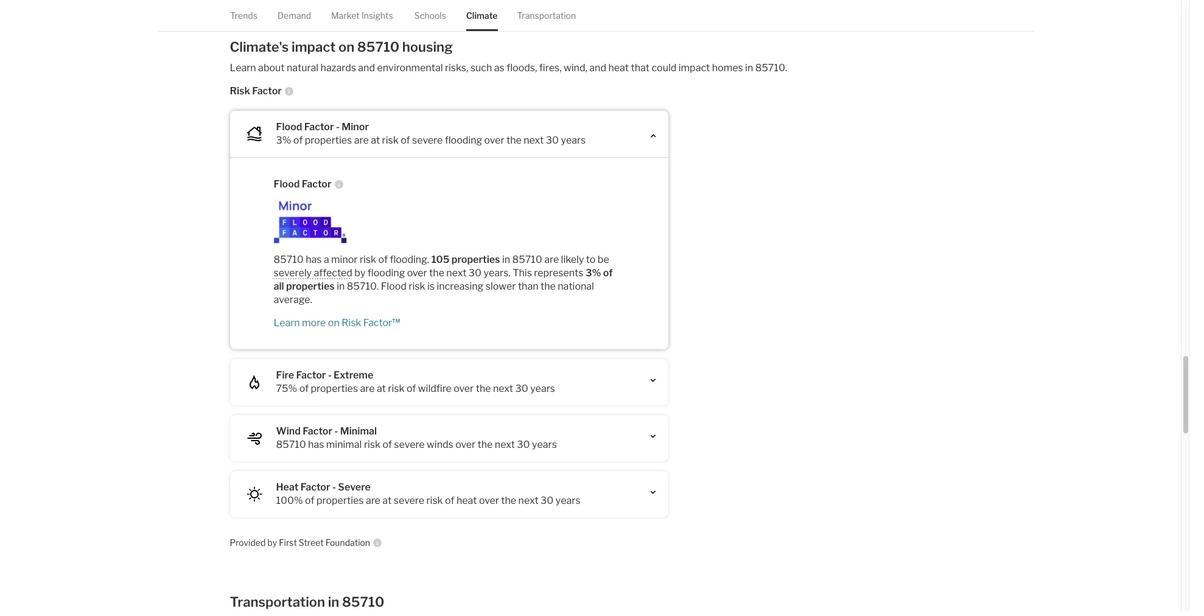 Task type: describe. For each thing, give the bounding box(es) containing it.
be
[[598, 254, 610, 266]]

wind,
[[564, 62, 588, 74]]

demand link
[[277, 0, 311, 31]]

risk inside flood factor - minor 3% of properties are at risk of severe flooding over the next 30 years
[[382, 135, 399, 146]]

than
[[518, 281, 539, 292]]

factor for risk factor
[[252, 85, 282, 97]]

learn more on risk factor™
[[274, 317, 400, 329]]

wildfire
[[418, 383, 452, 395]]

next inside heat factor - severe 100% of properties are at severe        risk of heat over the next 30 years
[[519, 495, 539, 507]]

of all properties
[[274, 267, 613, 292]]

2 and from the left
[[590, 62, 607, 74]]

flood factor score logo image
[[274, 201, 625, 244]]

- for extreme
[[328, 370, 332, 381]]

30 inside the fire factor - extreme 75% of properties are at risk of wildfire over the next 30 years
[[516, 383, 528, 395]]

learn more on risk factor™ link
[[274, 317, 625, 330]]

properties inside 85710 has a minor risk of flooding. 105 properties in 85710 are likely to be severely affected by flooding over the next 30 years. this represents
[[452, 254, 500, 266]]

years inside wind factor - minimal 85710 has minimal risk of severe winds over the next 30 years
[[532, 439, 557, 451]]

is
[[428, 281, 435, 292]]

extreme
[[334, 370, 374, 381]]

over inside 85710 has a minor risk of flooding. 105 properties in 85710 are likely to be severely affected by flooding over the next 30 years. this represents
[[407, 267, 427, 279]]

risk inside wind factor - minimal 85710 has minimal risk of severe winds over the next 30 years
[[364, 439, 381, 451]]

- for minor
[[336, 121, 340, 133]]

risk inside the fire factor - extreme 75% of properties are at risk of wildfire over the next 30 years
[[388, 383, 405, 395]]

properties for fire factor - extreme 75% of properties are at risk of wildfire over the next 30 years
[[311, 383, 358, 395]]

severe
[[338, 482, 371, 493]]

risk inside 85710 has a minor risk of flooding. 105 properties in 85710 are likely to be severely affected by flooding over the next 30 years. this represents
[[360, 254, 376, 266]]

demand
[[277, 10, 311, 21]]

climate's
[[230, 39, 289, 55]]

severe inside flood factor - minor 3% of properties are at risk of severe flooding over the next 30 years
[[412, 135, 443, 146]]

over inside the fire factor - extreme 75% of properties are at risk of wildfire over the next 30 years
[[454, 383, 474, 395]]

transportation for transportation
[[517, 10, 576, 21]]

1 and from the left
[[358, 62, 375, 74]]

flood factor - minor 3% of properties are at risk of severe flooding over the next 30 years
[[276, 121, 586, 146]]

fire
[[276, 370, 294, 381]]

by inside 85710 has a minor risk of flooding. 105 properties in 85710 are likely to be severely affected by flooding over the next 30 years. this represents
[[355, 267, 366, 279]]

minor
[[342, 121, 369, 133]]

market
[[331, 10, 359, 21]]

next inside wind factor - minimal 85710 has minimal risk of severe winds over the next 30 years
[[495, 439, 515, 451]]

wind factor - minimal 85710 has minimal risk of severe winds over the next 30 years
[[276, 426, 557, 451]]

heat inside heat factor - severe 100% of properties are at severe        risk of heat over the next 30 years
[[457, 495, 477, 507]]

in 85710 . flood risk is increasing slower than
[[335, 281, 539, 292]]

years inside flood factor - minor 3% of properties are at risk of severe flooding over the next 30 years
[[561, 135, 586, 146]]

30 inside heat factor - severe 100% of properties are at severe        risk of heat over the next 30 years
[[541, 495, 554, 507]]

30 inside wind factor - minimal 85710 has minimal risk of severe winds over the next 30 years
[[517, 439, 530, 451]]

flood for flood factor
[[274, 178, 300, 190]]

about
[[258, 62, 285, 74]]

properties for flood factor - minor 3% of properties are at risk of severe flooding over the next 30 years
[[305, 135, 352, 146]]

years.
[[484, 267, 511, 279]]

learn for learn more on risk factor™
[[274, 317, 300, 329]]

are for flood factor - minor 3% of properties are at risk of severe flooding over the next 30 years
[[354, 135, 369, 146]]

risk factor
[[230, 85, 282, 97]]

transportation link
[[517, 0, 576, 31]]

on for impact
[[339, 39, 355, 55]]

over inside flood factor - minor 3% of properties are at risk of severe flooding over the next 30 years
[[485, 135, 505, 146]]

0 horizontal spatial impact
[[292, 39, 336, 55]]

transportation in 85710
[[230, 595, 385, 610]]

flooding inside 85710 has a minor risk of flooding. 105 properties in 85710 are likely to be severely affected by flooding over the next 30 years. this represents
[[368, 267, 405, 279]]

first
[[279, 538, 297, 548]]

the national average.
[[274, 281, 594, 306]]

risks,
[[445, 62, 469, 74]]

severe for minimal
[[394, 439, 425, 451]]

hazards
[[321, 62, 356, 74]]

minimal
[[326, 439, 362, 451]]

flooding.
[[390, 254, 430, 266]]

minor
[[331, 254, 358, 266]]

of inside 85710 has a minor risk of flooding. 105 properties in 85710 are likely to be severely affected by flooding over the next 30 years. this represents
[[379, 254, 388, 266]]

of inside "of all properties"
[[603, 267, 613, 279]]

natural
[[287, 62, 319, 74]]

wind
[[276, 426, 301, 437]]

to
[[586, 254, 596, 266]]

105
[[432, 254, 450, 266]]

floods,
[[507, 62, 537, 74]]

risk inside heat factor - severe 100% of properties are at severe        risk of heat over the next 30 years
[[427, 495, 443, 507]]

affected
[[314, 267, 353, 279]]

85710 has a minor risk of flooding. 105 properties in 85710 are likely to be severely affected by flooding over the next 30 years. this represents
[[274, 254, 610, 279]]

over inside wind factor - minimal 85710 has minimal risk of severe winds over the next 30 years
[[456, 439, 476, 451]]

heat
[[276, 482, 299, 493]]

could
[[652, 62, 677, 74]]

factor™
[[363, 317, 400, 329]]

fire factor - extreme 75% of properties are at risk of wildfire over the next 30 years
[[276, 370, 555, 395]]

provided by first street foundation
[[230, 538, 370, 548]]

climate
[[466, 10, 498, 21]]

85710 inside wind factor - minimal 85710 has minimal risk of severe winds over the next 30 years
[[276, 439, 306, 451]]

100%
[[276, 495, 303, 507]]

all
[[274, 281, 284, 292]]

85710.
[[756, 62, 788, 74]]

the inside the national average.
[[541, 281, 556, 292]]

over inside heat factor - severe 100% of properties are at severe        risk of heat over the next 30 years
[[479, 495, 499, 507]]



Task type: vqa. For each thing, say whether or not it's contained in the screenshot.
the national average.
yes



Task type: locate. For each thing, give the bounding box(es) containing it.
factor inside the fire factor - extreme 75% of properties are at risk of wildfire over the next 30 years
[[296, 370, 326, 381]]

provided
[[230, 538, 266, 548]]

at for minor
[[371, 135, 380, 146]]

0 vertical spatial flooding
[[445, 135, 482, 146]]

1 vertical spatial 3%
[[586, 267, 601, 279]]

severe inside wind factor - minimal 85710 has minimal risk of severe winds over the next 30 years
[[394, 439, 425, 451]]

the inside the fire factor - extreme 75% of properties are at risk of wildfire over the next 30 years
[[476, 383, 491, 395]]

properties inside flood factor - minor 3% of properties are at risk of severe flooding over the next 30 years
[[305, 135, 352, 146]]

years inside heat factor - severe 100% of properties are at severe        risk of heat over the next 30 years
[[556, 495, 581, 507]]

1 horizontal spatial flooding
[[445, 135, 482, 146]]

1 vertical spatial flood
[[274, 178, 300, 190]]

factor for flood factor - minor 3% of properties are at risk of severe flooding over the next 30 years
[[304, 121, 334, 133]]

market insights link
[[331, 0, 393, 31]]

properties down severe
[[317, 495, 364, 507]]

- inside the fire factor - extreme 75% of properties are at risk of wildfire over the next 30 years
[[328, 370, 332, 381]]

flooding
[[445, 135, 482, 146], [368, 267, 405, 279]]

impact right could
[[679, 62, 710, 74]]

are inside the fire factor - extreme 75% of properties are at risk of wildfire over the next 30 years
[[360, 383, 375, 395]]

learn down average. at the left of the page
[[274, 317, 300, 329]]

0 vertical spatial on
[[339, 39, 355, 55]]

learn
[[230, 62, 256, 74], [274, 317, 300, 329]]

properties inside the fire factor - extreme 75% of properties are at risk of wildfire over the next 30 years
[[311, 383, 358, 395]]

1 vertical spatial learn
[[274, 317, 300, 329]]

of inside wind factor - minimal 85710 has minimal risk of severe winds over the next 30 years
[[383, 439, 392, 451]]

0 vertical spatial by
[[355, 267, 366, 279]]

foundation
[[326, 538, 370, 548]]

more
[[302, 317, 326, 329]]

- inside wind factor - minimal 85710 has minimal risk of severe winds over the next 30 years
[[335, 426, 338, 437]]

- left minor
[[336, 121, 340, 133]]

at
[[371, 135, 380, 146], [377, 383, 386, 395], [383, 495, 392, 507]]

- left extreme
[[328, 370, 332, 381]]

of
[[293, 135, 303, 146], [401, 135, 410, 146], [379, 254, 388, 266], [603, 267, 613, 279], [299, 383, 309, 395], [407, 383, 416, 395], [383, 439, 392, 451], [305, 495, 315, 507], [445, 495, 455, 507]]

30 inside flood factor - minor 3% of properties are at risk of severe flooding over the next 30 years
[[546, 135, 559, 146]]

heat factor - severe 100% of properties are at severe        risk of heat over the next 30 years
[[276, 482, 581, 507]]

has
[[306, 254, 322, 266], [308, 439, 324, 451]]

the inside heat factor - severe 100% of properties are at severe        risk of heat over the next 30 years
[[501, 495, 517, 507]]

1 vertical spatial on
[[328, 317, 340, 329]]

national
[[558, 281, 594, 292]]

homes
[[712, 62, 743, 74]]

- inside flood factor - minor 3% of properties are at risk of severe flooding over the next 30 years
[[336, 121, 340, 133]]

properties
[[305, 135, 352, 146], [452, 254, 500, 266], [286, 281, 335, 292], [311, 383, 358, 395], [317, 495, 364, 507]]

0 horizontal spatial learn
[[230, 62, 256, 74]]

flood factor
[[274, 178, 332, 190]]

severe inside heat factor - severe 100% of properties are at severe        risk of heat over the next 30 years
[[394, 495, 425, 507]]

flood for flood factor - minor 3% of properties are at risk of severe flooding over the next 30 years
[[276, 121, 302, 133]]

severe
[[412, 135, 443, 146], [394, 439, 425, 451], [394, 495, 425, 507]]

2 vertical spatial flood
[[381, 281, 407, 292]]

and right hazards
[[358, 62, 375, 74]]

0 vertical spatial risk
[[230, 85, 250, 97]]

that
[[631, 62, 650, 74]]

1 horizontal spatial by
[[355, 267, 366, 279]]

are inside 85710 has a minor risk of flooding. 105 properties in 85710 are likely to be severely affected by flooding over the next 30 years. this represents
[[545, 254, 559, 266]]

by left first
[[268, 538, 277, 548]]

are
[[354, 135, 369, 146], [545, 254, 559, 266], [360, 383, 375, 395], [366, 495, 381, 507]]

0 vertical spatial at
[[371, 135, 380, 146]]

are down severe
[[366, 495, 381, 507]]

risk
[[382, 135, 399, 146], [360, 254, 376, 266], [409, 281, 425, 292], [388, 383, 405, 395], [364, 439, 381, 451], [427, 495, 443, 507]]

average.
[[274, 294, 312, 306]]

properties inside heat factor - severe 100% of properties are at severe        risk of heat over the next 30 years
[[317, 495, 364, 507]]

factor for fire factor - extreme 75% of properties are at risk of wildfire over the next 30 years
[[296, 370, 326, 381]]

next inside 85710 has a minor risk of flooding. 105 properties in 85710 are likely to be severely affected by flooding over the next 30 years. this represents
[[447, 267, 467, 279]]

3% inside flood factor - minor 3% of properties are at risk of severe flooding over the next 30 years
[[276, 135, 291, 146]]

transportation
[[517, 10, 576, 21], [230, 595, 325, 610]]

schools
[[414, 10, 446, 21]]

1 vertical spatial flooding
[[368, 267, 405, 279]]

0 horizontal spatial heat
[[457, 495, 477, 507]]

2 vertical spatial severe
[[394, 495, 425, 507]]

impact
[[292, 39, 336, 55], [679, 62, 710, 74]]

1 horizontal spatial risk
[[342, 317, 361, 329]]

properties for heat factor - severe 100% of properties are at severe        risk of heat over the next 30 years
[[317, 495, 364, 507]]

flooding inside flood factor - minor 3% of properties are at risk of severe flooding over the next 30 years
[[445, 135, 482, 146]]

and right wind,
[[590, 62, 607, 74]]

properties down minor
[[305, 135, 352, 146]]

factor
[[252, 85, 282, 97], [304, 121, 334, 133], [302, 178, 332, 190], [296, 370, 326, 381], [303, 426, 333, 437], [301, 482, 330, 493]]

learn up risk factor on the top of page
[[230, 62, 256, 74]]

1 horizontal spatial 3%
[[586, 267, 601, 279]]

1 horizontal spatial learn
[[274, 317, 300, 329]]

transportation down first
[[230, 595, 325, 610]]

0 vertical spatial learn
[[230, 62, 256, 74]]

transportation for transportation in 85710
[[230, 595, 325, 610]]

insights
[[361, 10, 393, 21]]

severely
[[274, 267, 312, 279]]

next inside the fire factor - extreme 75% of properties are at risk of wildfire over the next 30 years
[[493, 383, 513, 395]]

at inside the fire factor - extreme 75% of properties are at risk of wildfire over the next 30 years
[[377, 383, 386, 395]]

1 vertical spatial severe
[[394, 439, 425, 451]]

minimal
[[340, 426, 377, 437]]

1 vertical spatial transportation
[[230, 595, 325, 610]]

climate link
[[466, 0, 498, 31]]

next
[[524, 135, 544, 146], [447, 267, 467, 279], [493, 383, 513, 395], [495, 439, 515, 451], [519, 495, 539, 507]]

such
[[471, 62, 492, 74]]

are down extreme
[[360, 383, 375, 395]]

trends link
[[230, 0, 257, 31]]

0 vertical spatial has
[[306, 254, 322, 266]]

1 vertical spatial risk
[[342, 317, 361, 329]]

schools link
[[414, 0, 446, 31]]

75%
[[276, 383, 297, 395]]

a
[[324, 254, 329, 266]]

on right more
[[328, 317, 340, 329]]

properties inside "of all properties"
[[286, 281, 335, 292]]

by
[[355, 267, 366, 279], [268, 538, 277, 548]]

are up 'represents'
[[545, 254, 559, 266]]

the inside wind factor - minimal 85710 has minimal risk of severe winds over the next 30 years
[[478, 439, 493, 451]]

years inside the fire factor - extreme 75% of properties are at risk of wildfire over the next 30 years
[[531, 383, 555, 395]]

this
[[513, 267, 532, 279]]

at for severe
[[383, 495, 392, 507]]

and
[[358, 62, 375, 74], [590, 62, 607, 74]]

years
[[561, 135, 586, 146], [531, 383, 555, 395], [532, 439, 557, 451], [556, 495, 581, 507]]

3% down to
[[586, 267, 601, 279]]

by down minor
[[355, 267, 366, 279]]

0 horizontal spatial by
[[268, 538, 277, 548]]

as
[[494, 62, 505, 74]]

are for heat factor - severe 100% of properties are at severe        risk of heat over the next 30 years
[[366, 495, 381, 507]]

- for minimal
[[335, 426, 338, 437]]

- left severe
[[332, 482, 336, 493]]

trends
[[230, 10, 257, 21]]

learn about natural hazards and environmental risks, such as floods, fires, wind, and heat that      could impact homes in 85710.
[[230, 62, 788, 74]]

fires,
[[540, 62, 562, 74]]

environmental
[[377, 62, 443, 74]]

increasing
[[437, 281, 484, 292]]

has inside wind factor - minimal 85710 has minimal risk of severe winds over the next 30 years
[[308, 439, 324, 451]]

are down minor
[[354, 135, 369, 146]]

0 horizontal spatial risk
[[230, 85, 250, 97]]

represents
[[534, 267, 584, 279]]

at inside flood factor - minor 3% of properties are at risk of severe flooding over the next 30 years
[[371, 135, 380, 146]]

factor for flood factor
[[302, 178, 332, 190]]

impact up natural
[[292, 39, 336, 55]]

risk left factor™
[[342, 317, 361, 329]]

at inside heat factor - severe 100% of properties are at severe        risk of heat over the next 30 years
[[383, 495, 392, 507]]

on
[[339, 39, 355, 55], [328, 317, 340, 329]]

on inside learn more on risk factor™ link
[[328, 317, 340, 329]]

next inside flood factor - minor 3% of properties are at risk of severe flooding over the next 30 years
[[524, 135, 544, 146]]

0 horizontal spatial flooding
[[368, 267, 405, 279]]

- up minimal
[[335, 426, 338, 437]]

0 vertical spatial flood
[[276, 121, 302, 133]]

flood
[[276, 121, 302, 133], [274, 178, 300, 190], [381, 281, 407, 292]]

in inside 85710 has a minor risk of flooding. 105 properties in 85710 are likely to be severely affected by flooding over the next 30 years. this represents
[[502, 254, 510, 266]]

1 vertical spatial by
[[268, 538, 277, 548]]

on for more
[[328, 317, 340, 329]]

0 horizontal spatial and
[[358, 62, 375, 74]]

flood inside flood factor - minor 3% of properties are at risk of severe flooding over the next 30 years
[[276, 121, 302, 133]]

slower
[[486, 281, 516, 292]]

on up hazards
[[339, 39, 355, 55]]

transportation up fires,
[[517, 10, 576, 21]]

the
[[507, 135, 522, 146], [429, 267, 445, 279], [541, 281, 556, 292], [476, 383, 491, 395], [478, 439, 493, 451], [501, 495, 517, 507]]

factor inside heat factor - severe 100% of properties are at severe        risk of heat over the next 30 years
[[301, 482, 330, 493]]

3% up the flood factor
[[276, 135, 291, 146]]

1 vertical spatial at
[[377, 383, 386, 395]]

are inside heat factor - severe 100% of properties are at severe        risk of heat over the next 30 years
[[366, 495, 381, 507]]

has left minimal
[[308, 439, 324, 451]]

30 inside 85710 has a minor risk of flooding. 105 properties in 85710 are likely to be severely affected by flooding over the next 30 years. this represents
[[469, 267, 482, 279]]

factor for heat factor - severe 100% of properties are at severe        risk of heat over the next 30 years
[[301, 482, 330, 493]]

the inside 85710 has a minor risk of flooding. 105 properties in 85710 are likely to be severely affected by flooding over the next 30 years. this represents
[[429, 267, 445, 279]]

housing
[[402, 39, 453, 55]]

0 vertical spatial 3%
[[276, 135, 291, 146]]

1 horizontal spatial heat
[[609, 62, 629, 74]]

are for fire factor - extreme 75% of properties are at risk of wildfire over the next 30 years
[[360, 383, 375, 395]]

1 horizontal spatial transportation
[[517, 10, 576, 21]]

learn for learn about natural hazards and environmental risks, such as floods, fires, wind, and heat that      could impact homes in 85710.
[[230, 62, 256, 74]]

likely
[[561, 254, 584, 266]]

in
[[746, 62, 754, 74], [502, 254, 510, 266], [337, 281, 345, 292], [328, 595, 339, 610]]

properties up years.
[[452, 254, 500, 266]]

the inside flood factor - minor 3% of properties are at risk of severe flooding over the next 30 years
[[507, 135, 522, 146]]

- for severe
[[332, 482, 336, 493]]

0 horizontal spatial transportation
[[230, 595, 325, 610]]

2 vertical spatial at
[[383, 495, 392, 507]]

properties up average. at the left of the page
[[286, 281, 335, 292]]

0 vertical spatial impact
[[292, 39, 336, 55]]

- inside heat factor - severe 100% of properties are at severe        risk of heat over the next 30 years
[[332, 482, 336, 493]]

has inside 85710 has a minor risk of flooding. 105 properties in 85710 are likely to be severely affected by flooding over the next 30 years. this represents
[[306, 254, 322, 266]]

are inside flood factor - minor 3% of properties are at risk of severe flooding over the next 30 years
[[354, 135, 369, 146]]

.
[[377, 281, 379, 292]]

factor inside flood factor - minor 3% of properties are at risk of severe flooding over the next 30 years
[[304, 121, 334, 133]]

climate's impact on 85710 housing
[[230, 39, 453, 55]]

factor for wind factor - minimal 85710 has minimal risk of severe winds over the next 30 years
[[303, 426, 333, 437]]

1 vertical spatial has
[[308, 439, 324, 451]]

85710
[[357, 39, 400, 55], [274, 254, 304, 266], [513, 254, 543, 266], [347, 281, 377, 292], [276, 439, 306, 451], [342, 595, 385, 610]]

1 horizontal spatial impact
[[679, 62, 710, 74]]

risk down climate's
[[230, 85, 250, 97]]

0 horizontal spatial 3%
[[276, 135, 291, 146]]

street
[[299, 538, 324, 548]]

winds
[[427, 439, 454, 451]]

0 vertical spatial transportation
[[517, 10, 576, 21]]

at for extreme
[[377, 383, 386, 395]]

heat
[[609, 62, 629, 74], [457, 495, 477, 507]]

has left a
[[306, 254, 322, 266]]

over
[[485, 135, 505, 146], [407, 267, 427, 279], [454, 383, 474, 395], [456, 439, 476, 451], [479, 495, 499, 507]]

properties down extreme
[[311, 383, 358, 395]]

1 vertical spatial impact
[[679, 62, 710, 74]]

severe for severe
[[394, 495, 425, 507]]

factor inside wind factor - minimal 85710 has minimal risk of severe winds over the next 30 years
[[303, 426, 333, 437]]

30
[[546, 135, 559, 146], [469, 267, 482, 279], [516, 383, 528, 395], [517, 439, 530, 451], [541, 495, 554, 507]]

0 vertical spatial heat
[[609, 62, 629, 74]]

market insights
[[331, 10, 393, 21]]

0 vertical spatial severe
[[412, 135, 443, 146]]

-
[[336, 121, 340, 133], [328, 370, 332, 381], [335, 426, 338, 437], [332, 482, 336, 493]]

1 vertical spatial heat
[[457, 495, 477, 507]]

1 horizontal spatial and
[[590, 62, 607, 74]]



